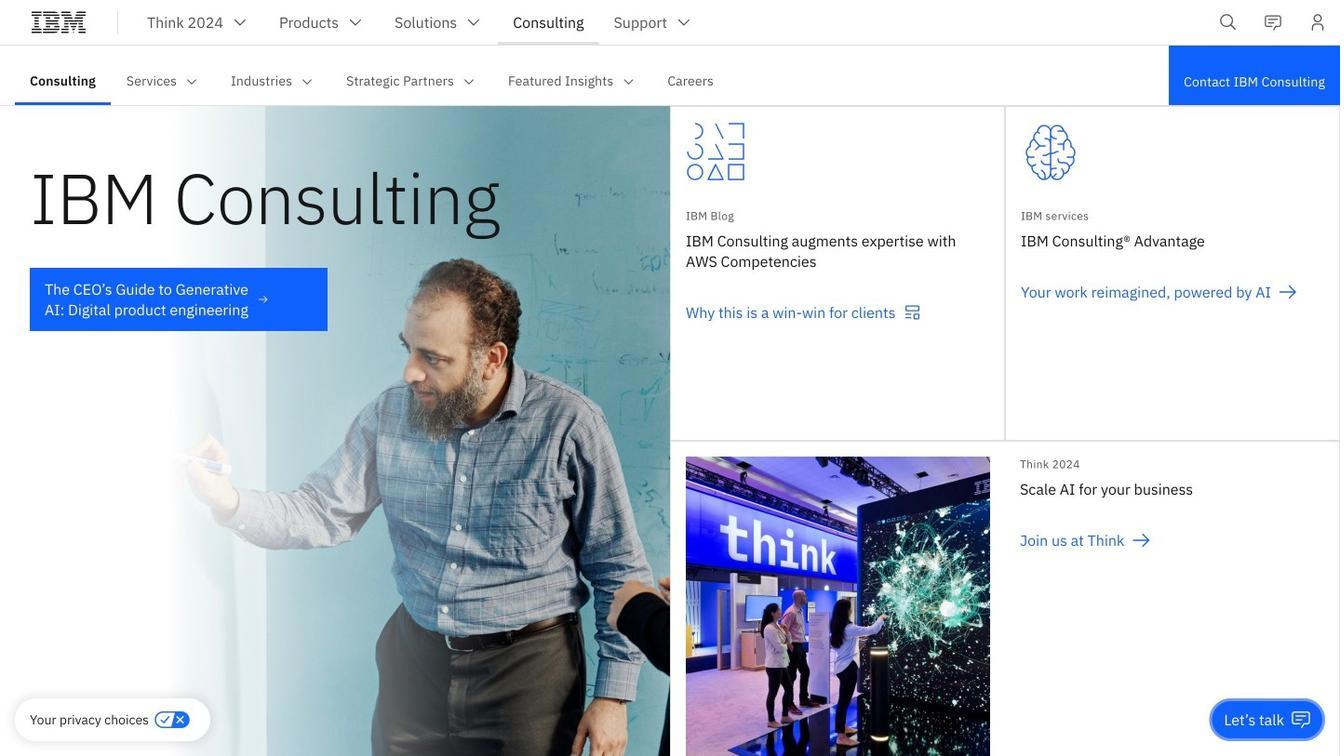 Task type: locate. For each thing, give the bounding box(es) containing it.
let's talk element
[[1225, 710, 1285, 731]]

your privacy choices element
[[30, 710, 149, 731]]



